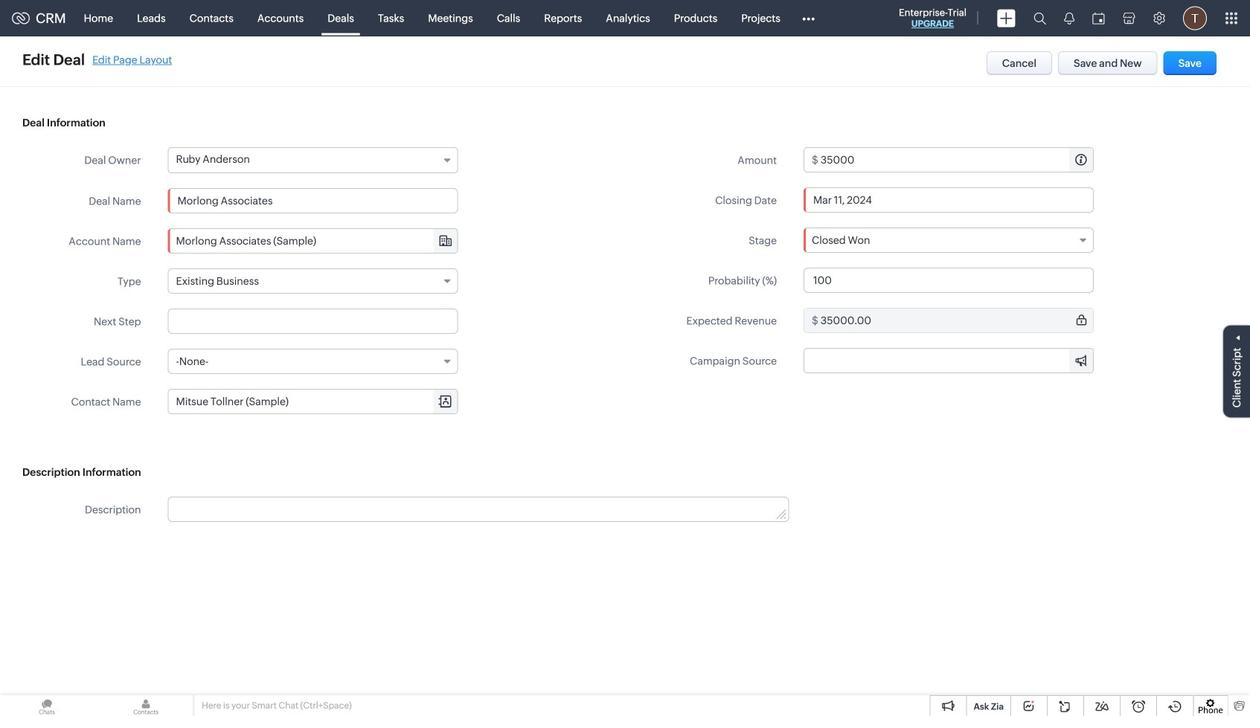 Task type: vqa. For each thing, say whether or not it's contained in the screenshot.
the top Related
no



Task type: locate. For each thing, give the bounding box(es) containing it.
search element
[[1025, 0, 1056, 36]]

create menu image
[[998, 9, 1016, 27]]

signals image
[[1065, 12, 1075, 25]]

signals element
[[1056, 0, 1084, 36]]

create menu element
[[989, 0, 1025, 36]]

None text field
[[168, 188, 458, 214], [168, 309, 458, 334], [821, 309, 1094, 333], [169, 498, 789, 522], [168, 188, 458, 214], [168, 309, 458, 334], [821, 309, 1094, 333], [169, 498, 789, 522]]

Other Modules field
[[793, 6, 825, 30]]

None text field
[[821, 148, 1094, 172], [169, 229, 458, 253], [804, 268, 1094, 293], [169, 390, 458, 414], [821, 148, 1094, 172], [169, 229, 458, 253], [804, 268, 1094, 293], [169, 390, 458, 414]]

None field
[[804, 228, 1094, 253], [169, 229, 458, 253], [168, 269, 458, 294], [168, 349, 458, 374], [805, 349, 1094, 373], [169, 390, 458, 414], [804, 228, 1094, 253], [169, 229, 458, 253], [168, 269, 458, 294], [168, 349, 458, 374], [805, 349, 1094, 373], [169, 390, 458, 414]]

chats image
[[0, 696, 94, 717]]



Task type: describe. For each thing, give the bounding box(es) containing it.
MMM D, YYYY text field
[[804, 188, 1094, 213]]

profile image
[[1184, 6, 1208, 30]]

calendar image
[[1093, 12, 1106, 24]]

profile element
[[1175, 0, 1217, 36]]

contacts image
[[99, 696, 193, 717]]

logo image
[[12, 12, 30, 24]]

search image
[[1034, 12, 1047, 25]]



